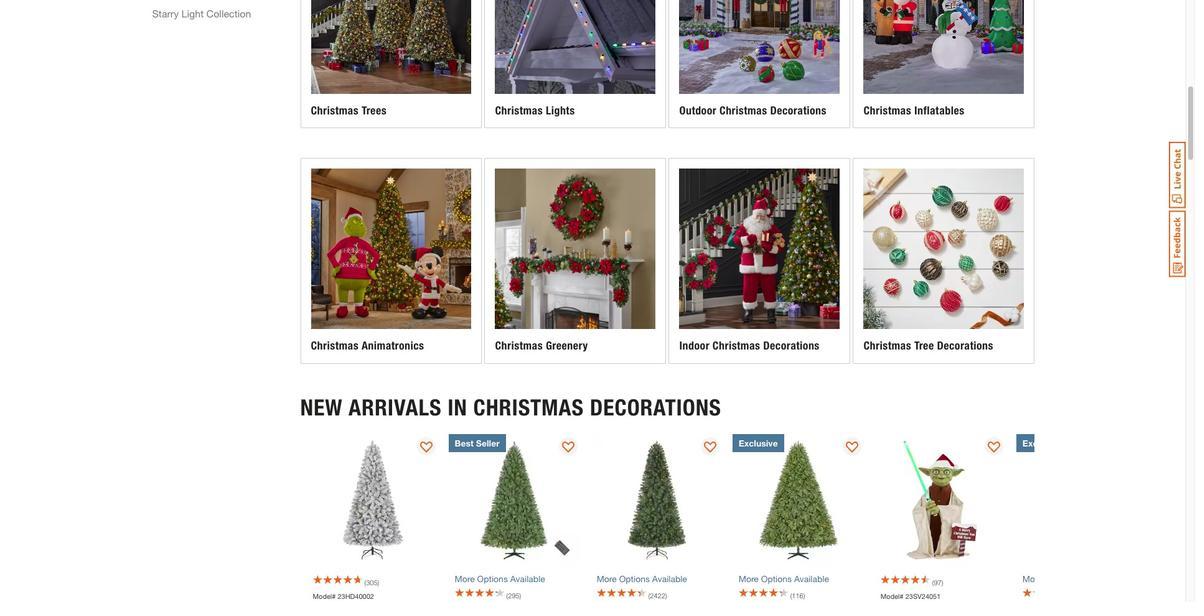 Task type: vqa. For each thing, say whether or not it's contained in the screenshot.
display icon
yes



Task type: locate. For each thing, give the bounding box(es) containing it.
christmas up seller
[[474, 395, 584, 421]]

available for ( 295 )
[[511, 574, 545, 585]]

arrivals
[[349, 395, 442, 421]]

christmas
[[311, 104, 359, 117], [495, 104, 543, 117], [720, 104, 768, 117], [864, 104, 912, 117], [311, 339, 359, 353], [495, 339, 543, 353], [713, 339, 761, 353], [864, 339, 912, 353], [474, 395, 584, 421]]

4 display image from the left
[[988, 442, 1001, 454]]

2 model# from the left
[[881, 593, 904, 601]]

model# for model# 23hd40002
[[313, 593, 336, 601]]

inflatables
[[915, 104, 965, 117]]

305
[[366, 579, 378, 587]]

1 more options available from the left
[[455, 574, 545, 585]]

2 options from the left
[[620, 574, 650, 585]]

( for 97
[[933, 579, 935, 587]]

more for ( 2422 )
[[597, 574, 617, 585]]

image for christmas animatronics image
[[311, 169, 472, 329]]

image for christmas tree decorations image
[[864, 169, 1025, 329]]

4 available from the left
[[1079, 574, 1114, 585]]

christmas inflatables
[[864, 104, 965, 117]]

3.5 ft. animated led seasonal yoda image
[[875, 434, 1007, 567]]

1 more from the left
[[455, 574, 475, 585]]

0 horizontal spatial model#
[[313, 593, 336, 601]]

image for outdoor christmas decorations image
[[680, 0, 841, 94]]

christmas greenery
[[495, 339, 588, 353]]

) for ( 295 )
[[520, 592, 521, 600]]

christmas left tree
[[864, 339, 912, 353]]

outdoor christmas decorations
[[680, 104, 827, 117]]

1 model# from the left
[[313, 593, 336, 601]]

available for ( 2422 )
[[653, 574, 688, 585]]

7.5 ft. pre-lit led wesley pine artificial christmas tree with 550 color changing mini lights image
[[449, 434, 581, 567]]

options for ( 116 )
[[762, 574, 792, 585]]

outdoor christmas decorations link
[[670, 0, 850, 128]]

starry light collection
[[152, 7, 251, 19]]

light
[[182, 7, 204, 19]]

4 more options available link from the left
[[1023, 573, 1143, 586]]

116
[[792, 592, 804, 600]]

available
[[511, 574, 545, 585], [653, 574, 688, 585], [795, 574, 830, 585], [1079, 574, 1114, 585]]

3 more options available from the left
[[739, 574, 830, 585]]

( 2422 )
[[649, 592, 667, 600]]

0 horizontal spatial exclusive
[[739, 438, 778, 449]]

2 available from the left
[[653, 574, 688, 585]]

christmas left the trees
[[311, 104, 359, 117]]

decorations for christmas tree decorations
[[938, 339, 994, 353]]

indoor christmas decorations link
[[670, 159, 850, 363]]

3 options from the left
[[762, 574, 792, 585]]

1 horizontal spatial exclusive
[[1023, 438, 1062, 449]]

starry
[[152, 7, 179, 19]]

christmas for christmas inflatables
[[864, 104, 912, 117]]

model#
[[313, 593, 336, 601], [881, 593, 904, 601]]

2 exclusive from the left
[[1023, 438, 1062, 449]]

more options available for ( 116 )
[[739, 574, 830, 585]]

image for christmas greenery image
[[495, 169, 656, 329]]

) for ( 97 )
[[942, 579, 944, 587]]

model# 23sv24051
[[881, 593, 941, 601]]

christmas animatronics
[[311, 339, 425, 353]]

decorations
[[771, 104, 827, 117], [764, 339, 820, 353], [938, 339, 994, 353], [590, 395, 722, 421]]

97
[[935, 579, 942, 587]]

4 more options available from the left
[[1023, 574, 1114, 585]]

2 more options available from the left
[[597, 574, 688, 585]]

4 options from the left
[[1046, 574, 1076, 585]]

christmas left 'animatronics'
[[311, 339, 359, 353]]

2 more options available link from the left
[[597, 573, 717, 586]]

available for ( 116 )
[[795, 574, 830, 585]]

christmas for christmas trees
[[311, 104, 359, 117]]

7.5 ft. pre-lit led sparkling amelia frosted pine artificial christmas tree with 600 warm white micro fairy lights image
[[1017, 434, 1149, 567]]

( 97 )
[[933, 579, 944, 587]]

greenery
[[546, 339, 588, 353]]

( for 2422
[[649, 592, 650, 600]]

1 options from the left
[[477, 574, 508, 585]]

more options available
[[455, 574, 545, 585], [597, 574, 688, 585], [739, 574, 830, 585], [1023, 574, 1114, 585]]

7.5 ft. aldon balsam fir pre-lit led artificial tree image
[[733, 434, 865, 567]]

1 available from the left
[[511, 574, 545, 585]]

1 more options available link from the left
[[455, 573, 575, 586]]

1 display image from the left
[[420, 442, 433, 454]]

lights
[[546, 104, 575, 117]]

( 116 )
[[791, 592, 806, 600]]

tree
[[915, 339, 935, 353]]

new
[[301, 395, 343, 421]]

2 display image from the left
[[562, 442, 575, 454]]

exclusive
[[739, 438, 778, 449], [1023, 438, 1062, 449]]

(
[[365, 579, 366, 587], [933, 579, 935, 587], [507, 592, 508, 600], [649, 592, 650, 600], [791, 592, 792, 600]]

display image
[[420, 442, 433, 454], [562, 442, 575, 454], [846, 442, 859, 454], [988, 442, 1001, 454]]

collection
[[207, 7, 251, 19]]

christmas left greenery
[[495, 339, 543, 353]]

) for ( 2422 )
[[666, 592, 667, 600]]

christmas lights
[[495, 104, 575, 117]]

model# left 23sv24051
[[881, 593, 904, 601]]

) for ( 116 )
[[804, 592, 806, 600]]

( for 295
[[507, 592, 508, 600]]

2 more from the left
[[597, 574, 617, 585]]

christmas tree decorations
[[864, 339, 994, 353]]

more
[[455, 574, 475, 585], [597, 574, 617, 585], [739, 574, 759, 585], [1023, 574, 1043, 585]]

( 305 )
[[365, 579, 379, 587]]

model# left 23hd40002 in the bottom of the page
[[313, 593, 336, 601]]

indoor
[[680, 339, 710, 353]]

1 horizontal spatial model#
[[881, 593, 904, 601]]

1 exclusive from the left
[[739, 438, 778, 449]]

295
[[508, 592, 520, 600]]

options
[[477, 574, 508, 585], [620, 574, 650, 585], [762, 574, 792, 585], [1046, 574, 1076, 585]]

christmas for christmas lights
[[495, 104, 543, 117]]

more options available link
[[455, 573, 575, 586], [597, 573, 717, 586], [739, 573, 859, 586], [1023, 573, 1143, 586]]

3 more options available link from the left
[[739, 573, 859, 586]]

christmas left inflatables
[[864, 104, 912, 117]]

seller
[[476, 438, 500, 449]]

)
[[378, 579, 379, 587], [942, 579, 944, 587], [520, 592, 521, 600], [666, 592, 667, 600], [804, 592, 806, 600]]

in
[[448, 395, 468, 421]]

feedback link image
[[1170, 211, 1187, 278]]

decorations for outdoor christmas decorations
[[771, 104, 827, 117]]

3 more from the left
[[739, 574, 759, 585]]

6.5 ft. pre-lit led festive pine flocked artificial christmas tree image
[[307, 434, 439, 567]]

christmas left lights
[[495, 104, 543, 117]]

3 available from the left
[[795, 574, 830, 585]]



Task type: describe. For each thing, give the bounding box(es) containing it.
christmas trees link
[[301, 0, 482, 128]]

display image
[[704, 442, 717, 454]]

new arrivals in christmas decorations
[[301, 395, 722, 421]]

23sv24051
[[906, 593, 941, 601]]

image for christmas lights image
[[495, 0, 656, 94]]

indoor christmas decorations
[[680, 339, 820, 353]]

image for christmas inflatables image
[[864, 0, 1025, 94]]

options for ( 295 )
[[477, 574, 508, 585]]

christmas tree decorations link
[[854, 159, 1035, 363]]

2422
[[650, 592, 666, 600]]

christmas trees
[[311, 104, 387, 117]]

more for ( 295 )
[[455, 574, 475, 585]]

model# for model# 23sv24051
[[881, 593, 904, 601]]

christmas inflatables link
[[854, 0, 1035, 128]]

( for 305
[[365, 579, 366, 587]]

best
[[455, 438, 474, 449]]

trees
[[362, 104, 387, 117]]

model# 23hd40002
[[313, 593, 374, 601]]

23hd40002
[[338, 593, 374, 601]]

christmas right indoor
[[713, 339, 761, 353]]

3 display image from the left
[[846, 442, 859, 454]]

christmas for christmas animatronics
[[311, 339, 359, 353]]

christmas for christmas tree decorations
[[864, 339, 912, 353]]

4 more from the left
[[1023, 574, 1043, 585]]

( for 116
[[791, 592, 792, 600]]

options for ( 2422 )
[[620, 574, 650, 585]]

animatronics
[[362, 339, 425, 353]]

more options available for ( 2422 )
[[597, 574, 688, 585]]

( 295 )
[[507, 592, 521, 600]]

christmas for christmas greenery
[[495, 339, 543, 353]]

outdoor
[[680, 104, 717, 117]]

more options available link for 116
[[739, 573, 859, 586]]

live chat image
[[1170, 142, 1187, 209]]

starry light collection link
[[152, 6, 251, 21]]

) for ( 305 )
[[378, 579, 379, 587]]

best seller
[[455, 438, 500, 449]]

7.5 ft. pre-lit led festive pine artificial christmas tree image
[[591, 434, 723, 567]]

christmas animatronics link
[[301, 159, 482, 363]]

more options available link for 2422
[[597, 573, 717, 586]]

more options available for ( 295 )
[[455, 574, 545, 585]]

christmas lights link
[[485, 0, 666, 128]]

image for indoor christmas decorations image
[[680, 169, 841, 329]]

christmas greenery link
[[485, 159, 666, 363]]

decorations for indoor christmas decorations
[[764, 339, 820, 353]]

christmas right outdoor
[[720, 104, 768, 117]]

more options available link for 295
[[455, 573, 575, 586]]

image for christmas trees image
[[311, 0, 472, 94]]

more for ( 116 )
[[739, 574, 759, 585]]



